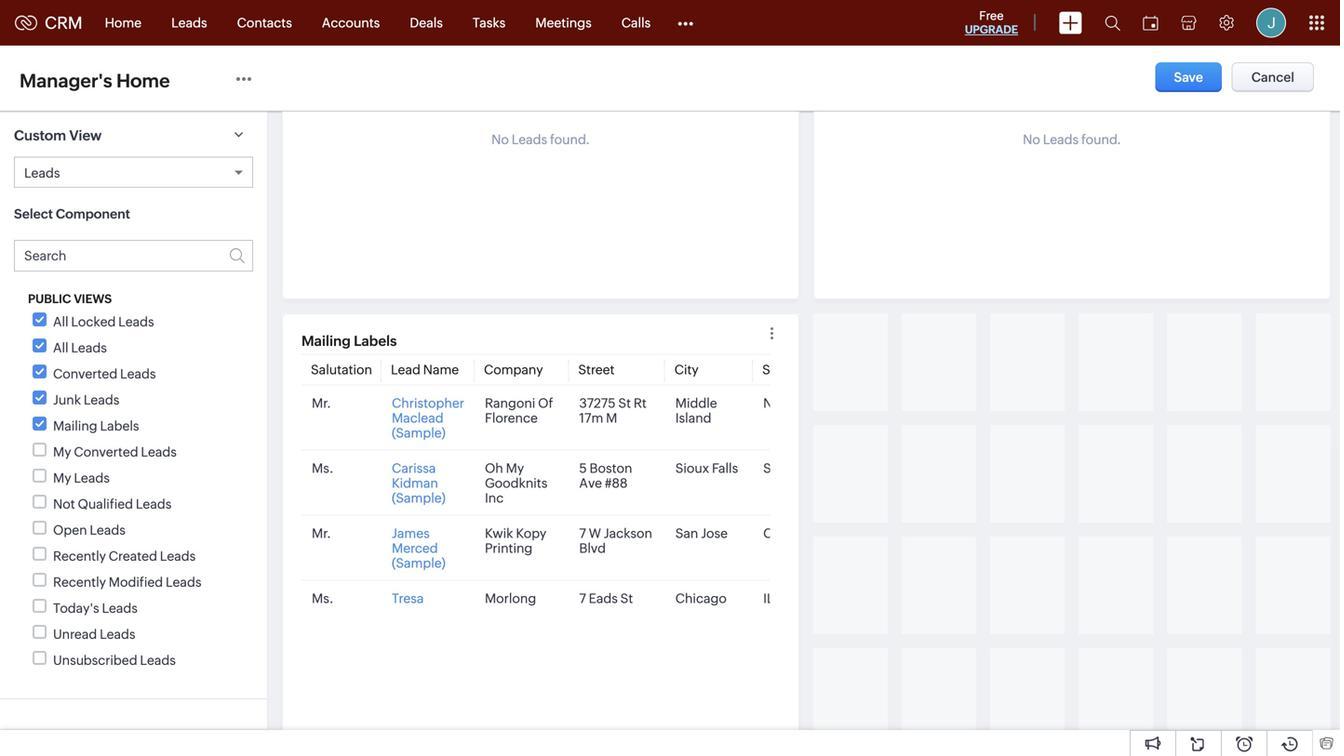 Task type: vqa. For each thing, say whether or not it's contained in the screenshot.
Unsubscribed Leads
yes



Task type: locate. For each thing, give the bounding box(es) containing it.
my for my leads
[[53, 471, 71, 486]]

1 horizontal spatial labels
[[354, 333, 397, 350]]

converted up 'junk leads'
[[53, 367, 117, 382]]

2 my from the top
[[53, 471, 71, 486]]

0 horizontal spatial mailing
[[53, 419, 97, 434]]

leads right qualified at the bottom
[[136, 497, 172, 512]]

1 vertical spatial my
[[53, 471, 71, 486]]

1 vertical spatial all
[[53, 341, 68, 355]]

0 horizontal spatial mailing labels
[[53, 419, 139, 434]]

leads
[[171, 15, 207, 30], [24, 166, 60, 180], [118, 315, 154, 329], [71, 341, 107, 355], [120, 367, 156, 382], [84, 393, 119, 408], [141, 445, 177, 460], [74, 471, 110, 486], [136, 497, 172, 512], [90, 523, 126, 538], [160, 549, 196, 564], [166, 575, 201, 590], [102, 601, 138, 616], [100, 627, 135, 642], [140, 653, 176, 668]]

leads down converted leads
[[84, 393, 119, 408]]

all leads
[[53, 341, 107, 355]]

my up "my leads"
[[53, 445, 71, 460]]

leads up 'not qualified leads' at the bottom
[[141, 445, 177, 460]]

save button
[[1156, 62, 1222, 92]]

unread
[[53, 627, 97, 642]]

select component
[[14, 207, 130, 221]]

upgrade
[[965, 23, 1018, 36]]

labels
[[354, 333, 397, 350], [100, 419, 139, 434]]

0 vertical spatial all
[[53, 315, 68, 329]]

unsubscribed leads
[[53, 653, 176, 668]]

None text field
[[14, 67, 222, 94]]

meetings
[[536, 15, 592, 30]]

1 vertical spatial labels
[[100, 419, 139, 434]]

deals link
[[395, 0, 458, 45]]

1 horizontal spatial mailing labels
[[302, 333, 397, 350]]

1 horizontal spatial mailing
[[302, 333, 351, 350]]

unread leads
[[53, 627, 135, 642]]

leads right modified
[[166, 575, 201, 590]]

mailing
[[302, 333, 351, 350], [53, 419, 97, 434]]

home
[[105, 15, 142, 30]]

recently up today's
[[53, 575, 106, 590]]

all
[[53, 315, 68, 329], [53, 341, 68, 355]]

custom view link
[[0, 112, 267, 157]]

recently modified leads
[[53, 575, 201, 590]]

1 vertical spatial mailing labels
[[53, 419, 139, 434]]

1 vertical spatial mailing
[[53, 419, 97, 434]]

recently created leads
[[53, 549, 196, 564]]

select
[[14, 207, 53, 221]]

1 recently from the top
[[53, 549, 106, 564]]

leads up qualified at the bottom
[[74, 471, 110, 486]]

modified
[[109, 575, 163, 590]]

2 recently from the top
[[53, 575, 106, 590]]

profile element
[[1246, 0, 1298, 45]]

recently
[[53, 549, 106, 564], [53, 575, 106, 590]]

all locked leads
[[53, 315, 154, 329]]

cancel button
[[1232, 62, 1315, 92]]

leads down the custom
[[24, 166, 60, 180]]

converted
[[53, 367, 117, 382], [74, 445, 138, 460]]

leads down qualified at the bottom
[[90, 523, 126, 538]]

all for all leads
[[53, 341, 68, 355]]

1 vertical spatial recently
[[53, 575, 106, 590]]

tasks link
[[458, 0, 521, 45]]

converted up "my leads"
[[74, 445, 138, 460]]

1 vertical spatial converted
[[74, 445, 138, 460]]

leads inside field
[[24, 166, 60, 180]]

recently for recently modified leads
[[53, 575, 106, 590]]

custom view
[[14, 128, 102, 144]]

leads down all locked leads
[[120, 367, 156, 382]]

qualified
[[78, 497, 133, 512]]

locked
[[71, 315, 116, 329]]

0 vertical spatial recently
[[53, 549, 106, 564]]

home link
[[90, 0, 157, 45]]

mailing labels
[[302, 333, 397, 350], [53, 419, 139, 434]]

component
[[56, 207, 130, 221]]

created
[[109, 549, 157, 564]]

calls link
[[607, 0, 666, 45]]

open
[[53, 523, 87, 538]]

my up "not"
[[53, 471, 71, 486]]

all for all locked leads
[[53, 315, 68, 329]]

public views
[[28, 292, 112, 306]]

2 all from the top
[[53, 341, 68, 355]]

meetings link
[[521, 0, 607, 45]]

1 my from the top
[[53, 445, 71, 460]]

recently down open
[[53, 549, 106, 564]]

converted leads
[[53, 367, 156, 382]]

0 vertical spatial my
[[53, 445, 71, 460]]

1 all from the top
[[53, 315, 68, 329]]

calls
[[622, 15, 651, 30]]

my
[[53, 445, 71, 460], [53, 471, 71, 486]]

my converted leads
[[53, 445, 177, 460]]

junk leads
[[53, 393, 119, 408]]

tasks
[[473, 15, 506, 30]]

save
[[1174, 70, 1204, 85]]

0 vertical spatial converted
[[53, 367, 117, 382]]

search element
[[1094, 0, 1132, 46]]



Task type: describe. For each thing, give the bounding box(es) containing it.
contacts
[[237, 15, 292, 30]]

leads right unsubscribed
[[140, 653, 176, 668]]

junk
[[53, 393, 81, 408]]

recently for recently created leads
[[53, 549, 106, 564]]

search image
[[1105, 15, 1121, 31]]

contacts link
[[222, 0, 307, 45]]

accounts
[[322, 15, 380, 30]]

0 vertical spatial mailing labels
[[302, 333, 397, 350]]

accounts link
[[307, 0, 395, 45]]

deals
[[410, 15, 443, 30]]

view
[[69, 128, 102, 144]]

crm link
[[15, 13, 82, 32]]

not
[[53, 497, 75, 512]]

today's leads
[[53, 601, 138, 616]]

cancel
[[1252, 70, 1295, 85]]

logo image
[[15, 15, 37, 30]]

0 vertical spatial labels
[[354, 333, 397, 350]]

leads down the locked
[[71, 341, 107, 355]]

Other Modules field
[[666, 8, 706, 38]]

leads right home link
[[171, 15, 207, 30]]

Leads field
[[15, 158, 252, 187]]

leads right created
[[160, 549, 196, 564]]

unsubscribed
[[53, 653, 137, 668]]

free upgrade
[[965, 9, 1018, 36]]

not qualified leads
[[53, 497, 172, 512]]

views
[[74, 292, 112, 306]]

today's
[[53, 601, 99, 616]]

leads link
[[157, 0, 222, 45]]

my for my converted leads
[[53, 445, 71, 460]]

open leads
[[53, 523, 126, 538]]

leads down recently modified leads
[[102, 601, 138, 616]]

public
[[28, 292, 71, 306]]

0 horizontal spatial labels
[[100, 419, 139, 434]]

leads up unsubscribed leads
[[100, 627, 135, 642]]

crm
[[45, 13, 82, 32]]

custom
[[14, 128, 66, 144]]

0 vertical spatial mailing
[[302, 333, 351, 350]]

create menu image
[[1059, 12, 1083, 34]]

Search text field
[[14, 240, 253, 272]]

calendar image
[[1143, 15, 1159, 30]]

free
[[980, 9, 1004, 23]]

leads right the locked
[[118, 315, 154, 329]]

profile image
[[1257, 8, 1287, 38]]

create menu element
[[1048, 0, 1094, 45]]

my leads
[[53, 471, 110, 486]]



